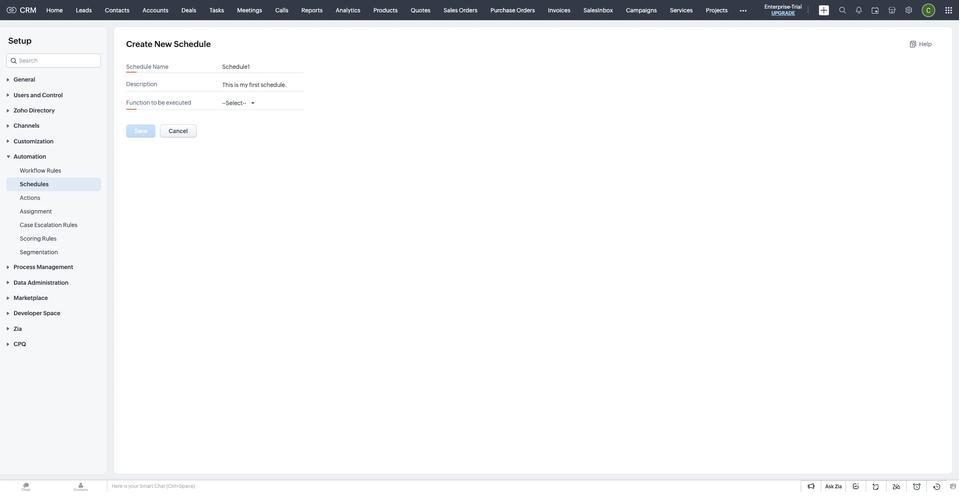 Task type: describe. For each thing, give the bounding box(es) containing it.
directory
[[29, 107, 55, 114]]

create menu element
[[814, 0, 834, 20]]

deals
[[182, 7, 196, 13]]

be
[[158, 99, 165, 106]]

developer space button
[[0, 306, 107, 321]]

0 horizontal spatial schedule
[[126, 64, 151, 70]]

actions link
[[20, 194, 40, 202]]

function to be executed
[[126, 99, 191, 106]]

assignment link
[[20, 207, 52, 216]]

scoring
[[20, 236, 41, 242]]

contacts image
[[55, 481, 107, 492]]

marketplace button
[[0, 290, 107, 306]]

sales
[[444, 7, 458, 13]]

reports
[[302, 7, 323, 13]]

projects
[[706, 7, 728, 13]]

space
[[43, 310, 60, 317]]

3 - from the left
[[245, 100, 246, 107]]

profile image
[[922, 4, 935, 17]]

process management
[[14, 264, 73, 271]]

Other Modules field
[[735, 4, 752, 17]]

workflow rules link
[[20, 167, 61, 175]]

schedule name
[[126, 64, 169, 70]]

calls link
[[269, 0, 295, 20]]

schedules link
[[20, 180, 49, 189]]

rules for scoring rules
[[42, 236, 57, 242]]

calendar image
[[872, 7, 879, 13]]

trial
[[792, 4, 802, 10]]

--Select-- field
[[222, 100, 257, 107]]

function
[[126, 99, 150, 106]]

segmentation link
[[20, 248, 58, 257]]

quotes
[[411, 7, 431, 13]]

invoices
[[548, 7, 571, 13]]

schedules
[[20, 181, 49, 188]]

case escalation rules
[[20, 222, 77, 229]]

Specify a schedule name text field
[[222, 64, 255, 70]]

here is your smart chat (ctrl+space)
[[112, 484, 195, 490]]

accounts
[[143, 7, 168, 13]]

--select--
[[222, 100, 246, 107]]

profile element
[[917, 0, 940, 20]]

accounts link
[[136, 0, 175, 20]]

general button
[[0, 72, 107, 87]]

ask zia
[[826, 484, 842, 490]]

escalation
[[34, 222, 62, 229]]

select-
[[226, 100, 245, 107]]

enterprise-trial upgrade
[[765, 4, 802, 16]]

salesinbox link
[[577, 0, 620, 20]]

data administration button
[[0, 275, 107, 290]]

workflow
[[20, 167, 45, 174]]

ask
[[826, 484, 834, 490]]

is
[[124, 484, 127, 490]]

Search text field
[[7, 54, 101, 67]]

executed
[[166, 99, 191, 106]]

new
[[154, 39, 172, 49]]

crm link
[[7, 6, 37, 14]]

meetings link
[[231, 0, 269, 20]]

campaigns
[[626, 7, 657, 13]]

signals element
[[851, 0, 867, 20]]

zoho directory button
[[0, 103, 107, 118]]

automation region
[[0, 164, 107, 259]]

your
[[128, 484, 139, 490]]

assignment
[[20, 208, 52, 215]]

control
[[42, 92, 63, 98]]

calls
[[275, 7, 288, 13]]

cpq button
[[0, 336, 107, 352]]

quotes link
[[404, 0, 437, 20]]

analytics
[[336, 7, 360, 13]]

to
[[151, 99, 157, 106]]

1 vertical spatial rules
[[63, 222, 77, 229]]

contacts
[[105, 7, 129, 13]]

setup
[[8, 36, 32, 45]]

orders for sales orders
[[459, 7, 478, 13]]

sales orders link
[[437, 0, 484, 20]]

upgrade
[[772, 10, 795, 16]]

automation button
[[0, 149, 107, 164]]

create new schedule
[[126, 39, 211, 49]]

create
[[126, 39, 153, 49]]

chat
[[154, 484, 165, 490]]

services link
[[664, 0, 700, 20]]



Task type: vqa. For each thing, say whether or not it's contained in the screenshot.
Tasks
yes



Task type: locate. For each thing, give the bounding box(es) containing it.
data administration
[[14, 280, 69, 286]]

help
[[920, 41, 932, 47]]

1 orders from the left
[[459, 7, 478, 13]]

signals image
[[856, 7, 862, 14]]

1 horizontal spatial zia
[[835, 484, 842, 490]]

zoho directory
[[14, 107, 55, 114]]

segmentation
[[20, 249, 58, 256]]

home
[[46, 7, 63, 13]]

help link
[[910, 41, 932, 47]]

zia inside "zia" dropdown button
[[14, 326, 22, 332]]

orders for purchase orders
[[517, 7, 535, 13]]

channels button
[[0, 118, 107, 133]]

1 horizontal spatial orders
[[517, 7, 535, 13]]

products link
[[367, 0, 404, 20]]

reports link
[[295, 0, 329, 20]]

scoring rules
[[20, 236, 57, 242]]

tasks
[[209, 7, 224, 13]]

orders right the sales
[[459, 7, 478, 13]]

sales orders
[[444, 7, 478, 13]]

-
[[222, 100, 224, 107], [224, 100, 226, 107], [245, 100, 246, 107]]

schedule
[[174, 39, 211, 49], [126, 64, 151, 70]]

process management button
[[0, 259, 107, 275]]

orders right purchase at the top right
[[517, 7, 535, 13]]

leads link
[[69, 0, 98, 20]]

products
[[374, 7, 398, 13]]

enterprise-
[[765, 4, 792, 10]]

marketplace
[[14, 295, 48, 302]]

channels
[[14, 123, 39, 129]]

here
[[112, 484, 123, 490]]

general
[[14, 76, 35, 83]]

schedule right new
[[174, 39, 211, 49]]

management
[[37, 264, 73, 271]]

workflow rules
[[20, 167, 61, 174]]

None field
[[6, 54, 101, 68]]

0 horizontal spatial zia
[[14, 326, 22, 332]]

create menu image
[[819, 5, 829, 15]]

zoho
[[14, 107, 28, 114]]

rules for workflow rules
[[47, 167, 61, 174]]

rules
[[47, 167, 61, 174], [63, 222, 77, 229], [42, 236, 57, 242]]

1 - from the left
[[222, 100, 224, 107]]

1 horizontal spatial schedule
[[174, 39, 211, 49]]

search image
[[839, 7, 846, 14]]

users
[[14, 92, 29, 98]]

None button
[[160, 124, 197, 138]]

orders
[[459, 7, 478, 13], [517, 7, 535, 13]]

invoices link
[[542, 0, 577, 20]]

search element
[[834, 0, 851, 20]]

leads
[[76, 7, 92, 13]]

2 orders from the left
[[517, 7, 535, 13]]

rules right escalation
[[63, 222, 77, 229]]

0 vertical spatial zia
[[14, 326, 22, 332]]

description
[[126, 81, 157, 87]]

process
[[14, 264, 35, 271]]

purchase orders link
[[484, 0, 542, 20]]

automation
[[14, 153, 46, 160]]

analytics link
[[329, 0, 367, 20]]

contacts link
[[98, 0, 136, 20]]

case
[[20, 222, 33, 229]]

customization
[[14, 138, 54, 145]]

tasks link
[[203, 0, 231, 20]]

case escalation rules link
[[20, 221, 77, 229]]

purchase orders
[[491, 7, 535, 13]]

(ctrl+space)
[[166, 484, 195, 490]]

zia up cpq
[[14, 326, 22, 332]]

0 vertical spatial rules
[[47, 167, 61, 174]]

zia right the ask
[[835, 484, 842, 490]]

cpq
[[14, 341, 26, 348]]

campaigns link
[[620, 0, 664, 20]]

customization button
[[0, 133, 107, 149]]

2 - from the left
[[224, 100, 226, 107]]

administration
[[28, 280, 69, 286]]

actions
[[20, 195, 40, 201]]

1 vertical spatial schedule
[[126, 64, 151, 70]]

deals link
[[175, 0, 203, 20]]

zia button
[[0, 321, 107, 336]]

salesinbox
[[584, 7, 613, 13]]

smart
[[140, 484, 153, 490]]

users and control
[[14, 92, 63, 98]]

developer space
[[14, 310, 60, 317]]

0 horizontal spatial orders
[[459, 7, 478, 13]]

data
[[14, 280, 26, 286]]

None text field
[[222, 81, 304, 89]]

services
[[670, 7, 693, 13]]

rules down automation dropdown button
[[47, 167, 61, 174]]

users and control button
[[0, 87, 107, 103]]

projects link
[[700, 0, 735, 20]]

0 vertical spatial schedule
[[174, 39, 211, 49]]

developer
[[14, 310, 42, 317]]

schedule up description
[[126, 64, 151, 70]]

1 vertical spatial zia
[[835, 484, 842, 490]]

chats image
[[0, 481, 52, 492]]

purchase
[[491, 7, 516, 13]]

and
[[30, 92, 41, 98]]

name
[[153, 64, 169, 70]]

rules down the case escalation rules
[[42, 236, 57, 242]]

2 vertical spatial rules
[[42, 236, 57, 242]]



